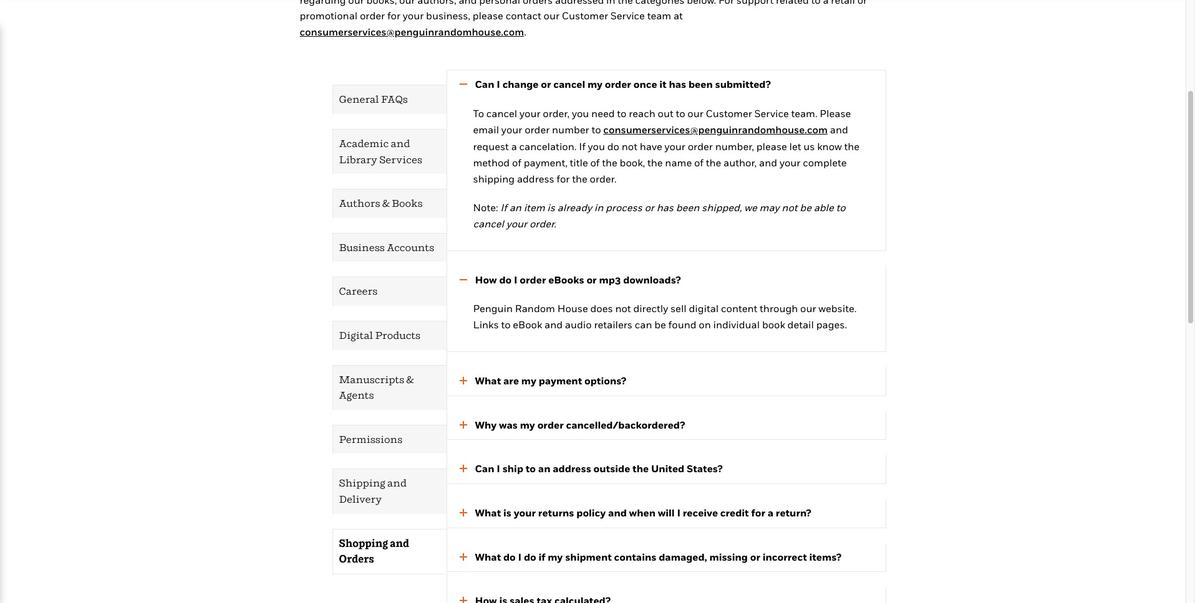 Task type: locate. For each thing, give the bounding box(es) containing it.
& inside manuscripts & agents
[[407, 373, 414, 386]]

been
[[689, 78, 713, 91], [676, 201, 700, 214]]

your
[[520, 107, 541, 120], [502, 124, 522, 136], [665, 140, 686, 153], [780, 156, 801, 169], [506, 217, 527, 230], [514, 507, 536, 520]]

0 horizontal spatial &
[[382, 197, 390, 210]]

1 vertical spatial consumerservices@penguinrandomhouse.com link
[[604, 124, 828, 136]]

0 vertical spatial what
[[475, 375, 501, 388]]

not right the may
[[782, 201, 798, 214]]

be right the can
[[655, 319, 666, 331]]

1 horizontal spatial consumerservices@penguinrandomhouse.com
[[604, 124, 828, 136]]

address
[[517, 173, 554, 185], [553, 463, 591, 476]]

consumerservices@penguinrandomhouse.com link
[[300, 25, 524, 38], [604, 124, 828, 136]]

has inside can i change or cancel my order once it has been submitted? link
[[669, 78, 686, 91]]

can i change or cancel my order once it has been submitted?
[[475, 78, 771, 91]]

your down item
[[506, 217, 527, 230]]

menu
[[300, 85, 446, 575]]

customer
[[706, 107, 752, 120]]

name
[[665, 156, 692, 169]]

how do i order ebooks or mp3 downloads? link
[[447, 272, 873, 288]]

is down ship
[[504, 507, 512, 520]]

address down payment,
[[517, 173, 554, 185]]

for down payment,
[[557, 173, 570, 185]]

0 vertical spatial if
[[579, 140, 586, 153]]

0 horizontal spatial for
[[557, 173, 570, 185]]

to inside can i ship to an address outside the united states? link
[[526, 463, 536, 476]]

it
[[660, 78, 667, 91]]

1 vertical spatial cancel
[[487, 107, 517, 120]]

order up random
[[520, 274, 546, 286]]

&
[[382, 197, 390, 210], [407, 373, 414, 386]]

reach
[[629, 107, 656, 120]]

0 horizontal spatial of
[[512, 156, 522, 169]]

what for what is your returns policy and when will i receive credit for a return?
[[475, 507, 501, 520]]

i right how
[[514, 274, 518, 286]]

once
[[634, 78, 657, 91]]

your left order,
[[520, 107, 541, 120]]

0 horizontal spatial consumerservices@penguinrandomhouse.com link
[[300, 25, 524, 38]]

0 vertical spatial can
[[475, 78, 494, 91]]

was
[[499, 419, 518, 432]]

i left change
[[497, 78, 500, 91]]

book
[[762, 319, 785, 331]]

what is your returns policy and when will i receive credit for a return? link
[[447, 506, 873, 522]]

your up 'name'
[[665, 140, 686, 153]]

0 horizontal spatial is
[[504, 507, 512, 520]]

0 horizontal spatial our
[[688, 107, 704, 120]]

1 horizontal spatial an
[[538, 463, 551, 476]]

a left return?
[[768, 507, 774, 520]]

0 vertical spatial an
[[510, 201, 522, 214]]

3 what from the top
[[475, 551, 501, 564]]

house
[[558, 303, 588, 315]]

order up 'cancelation.'
[[525, 124, 550, 136]]

know
[[818, 140, 842, 153]]

or
[[541, 78, 551, 91], [645, 201, 654, 214], [587, 274, 597, 286], [750, 551, 761, 564]]

2 horizontal spatial of
[[694, 156, 704, 169]]

0 vertical spatial order.
[[590, 173, 617, 185]]

0 vertical spatial you
[[572, 107, 589, 120]]

0 vertical spatial been
[[689, 78, 713, 91]]

cancel down note:
[[473, 217, 504, 230]]

can left ship
[[475, 463, 494, 476]]

and inside shipping and delivery
[[387, 478, 407, 490]]

the down have
[[648, 156, 663, 169]]

1 can from the top
[[475, 78, 494, 91]]

0 vertical spatial address
[[517, 173, 554, 185]]

you up number
[[572, 107, 589, 120]]

a
[[511, 140, 517, 153], [768, 507, 774, 520]]

your inside if an item is already in process or has been shipped, we may not be able to cancel your order.
[[506, 217, 527, 230]]

our inside 'penguin random house does not directly sell digital content through our website. links to ebook and audio retailers can be found on individual book detail pages.'
[[801, 303, 816, 315]]

how do i order ebooks or mp3 downloads?
[[475, 274, 681, 286]]

do
[[608, 140, 620, 153], [499, 274, 512, 286], [504, 551, 516, 564], [524, 551, 536, 564]]

general
[[339, 93, 379, 106]]

1 vertical spatial order.
[[530, 217, 556, 230]]

of
[[512, 156, 522, 169], [591, 156, 600, 169], [694, 156, 704, 169]]

1 what from the top
[[475, 375, 501, 388]]

academic and library services link
[[333, 130, 446, 174]]

or inside what do i do if my shipment contains damaged, missing or incorrect items? link
[[750, 551, 761, 564]]

order left once
[[605, 78, 631, 91]]

can for can i change or cancel my order once it has been submitted?
[[475, 78, 494, 91]]

business accounts
[[339, 241, 434, 254]]

permissions link
[[333, 426, 446, 454]]

i
[[497, 78, 500, 91], [514, 274, 518, 286], [497, 463, 500, 476], [677, 507, 681, 520], [518, 551, 522, 564]]

3 of from the left
[[694, 156, 704, 169]]

cancelled/backordered?
[[566, 419, 685, 432]]

do inside and request a cancelation. if you do not have your order number, please let us know the method of payment, title of the book, the name of the author, and your complete shipping address for the order.
[[608, 140, 620, 153]]

0 horizontal spatial order.
[[530, 217, 556, 230]]

0 horizontal spatial consumerservices@penguinrandomhouse.com
[[300, 25, 524, 38]]

a right request
[[511, 140, 517, 153]]

an left item
[[510, 201, 522, 214]]

order inside and request a cancelation. if you do not have your order number, please let us know the method of payment, title of the book, the name of the author, and your complete shipping address for the order.
[[688, 140, 713, 153]]

cancel up the email
[[487, 107, 517, 120]]

& left books
[[382, 197, 390, 210]]

1 vertical spatial not
[[782, 201, 798, 214]]

0 horizontal spatial a
[[511, 140, 517, 153]]

and inside what is your returns policy and when will i receive credit for a return? link
[[608, 507, 627, 520]]

0 vertical spatial be
[[800, 201, 812, 214]]

digital products link
[[333, 322, 446, 350]]

to right able
[[836, 201, 846, 214]]

1 horizontal spatial if
[[579, 140, 586, 153]]

been right the it
[[689, 78, 713, 91]]

what do i do if my shipment contains damaged, missing or incorrect items?
[[475, 551, 842, 564]]

consumerservices@penguinrandomhouse.com for consumerservices@penguinrandomhouse.com
[[604, 124, 828, 136]]

not inside 'penguin random house does not directly sell digital content through our website. links to ebook and audio retailers can be found on individual book detail pages.'
[[615, 303, 631, 315]]

method
[[473, 156, 510, 169]]

outside
[[594, 463, 630, 476]]

has inside if an item is already in process or has been shipped, we may not be able to cancel your order.
[[657, 201, 674, 214]]

address inside and request a cancelation. if you do not have your order number, please let us know the method of payment, title of the book, the name of the author, and your complete shipping address for the order.
[[517, 173, 554, 185]]

1 vertical spatial can
[[475, 463, 494, 476]]

incorrect
[[763, 551, 807, 564]]

0 vertical spatial our
[[688, 107, 704, 120]]

0 horizontal spatial be
[[655, 319, 666, 331]]

for inside and request a cancelation. if you do not have your order number, please let us know the method of payment, title of the book, the name of the author, and your complete shipping address for the order.
[[557, 173, 570, 185]]

order right the was
[[538, 419, 564, 432]]

shipping and delivery
[[339, 478, 407, 506]]

has right the process at right
[[657, 201, 674, 214]]

or left mp3 in the right of the page
[[587, 274, 597, 286]]

options?
[[585, 375, 626, 388]]

order. up in
[[590, 173, 617, 185]]

is right item
[[547, 201, 555, 214]]

1 vertical spatial be
[[655, 319, 666, 331]]

return?
[[776, 507, 812, 520]]

will
[[658, 507, 675, 520]]

1 horizontal spatial order.
[[590, 173, 617, 185]]

of right 'name'
[[694, 156, 704, 169]]

1 horizontal spatial be
[[800, 201, 812, 214]]

the left book,
[[602, 156, 618, 169]]

1 horizontal spatial our
[[801, 303, 816, 315]]

cancel inside if an item is already in process or has been shipped, we may not be able to cancel your order.
[[473, 217, 504, 230]]

1 vertical spatial been
[[676, 201, 700, 214]]

to right links
[[501, 319, 511, 331]]

in
[[594, 201, 604, 214]]

1 vertical spatial &
[[407, 373, 414, 386]]

an inside if an item is already in process or has been shipped, we may not be able to cancel your order.
[[510, 201, 522, 214]]

be
[[800, 201, 812, 214], [655, 319, 666, 331]]

of right the title
[[591, 156, 600, 169]]

our for to
[[688, 107, 704, 120]]

1 vertical spatial if
[[501, 201, 507, 214]]

address left the outside
[[553, 463, 591, 476]]

1 vertical spatial our
[[801, 303, 816, 315]]

0 vertical spatial consumerservices@penguinrandomhouse.com
[[300, 25, 524, 38]]

our up detail
[[801, 303, 816, 315]]

and
[[830, 124, 848, 136], [391, 137, 410, 150], [759, 156, 778, 169], [545, 319, 563, 331], [387, 478, 407, 490], [608, 507, 627, 520], [390, 538, 409, 550]]

general faqs
[[339, 93, 408, 106]]

digital
[[339, 329, 373, 342]]

our inside to cancel your order, you need to reach out to our customer service team. please email your order number to
[[688, 107, 704, 120]]

not inside if an item is already in process or has been shipped, we may not be able to cancel your order.
[[782, 201, 798, 214]]

if inside if an item is already in process or has been shipped, we may not be able to cancel your order.
[[501, 201, 507, 214]]

for right the credit
[[752, 507, 766, 520]]

cancel
[[554, 78, 585, 91], [487, 107, 517, 120], [473, 217, 504, 230]]

consumerservices@penguinrandomhouse.com
[[300, 25, 524, 38], [604, 124, 828, 136]]

1 vertical spatial has
[[657, 201, 674, 214]]

authors & books link
[[333, 190, 446, 218]]

need
[[592, 107, 615, 120]]

authors
[[339, 197, 380, 210]]

0 vertical spatial for
[[557, 173, 570, 185]]

1 horizontal spatial consumerservices@penguinrandomhouse.com link
[[604, 124, 828, 136]]

my right 'are'
[[522, 375, 537, 388]]

be left able
[[800, 201, 812, 214]]

1 vertical spatial consumerservices@penguinrandomhouse.com
[[604, 124, 828, 136]]

detail
[[788, 319, 814, 331]]

content
[[721, 303, 758, 315]]

or inside can i change or cancel my order once it has been submitted? link
[[541, 78, 551, 91]]

what for what do i do if my shipment contains damaged, missing or incorrect items?
[[475, 551, 501, 564]]

or right the process at right
[[645, 201, 654, 214]]

our
[[688, 107, 704, 120], [801, 303, 816, 315]]

not up book,
[[622, 140, 638, 153]]

order up 'name'
[[688, 140, 713, 153]]

1 horizontal spatial of
[[591, 156, 600, 169]]

not
[[622, 140, 638, 153], [782, 201, 798, 214], [615, 303, 631, 315]]

1 vertical spatial an
[[538, 463, 551, 476]]

digital products
[[339, 329, 421, 342]]

cancel inside to cancel your order, you need to reach out to our customer service team. please email your order number to
[[487, 107, 517, 120]]

if up the title
[[579, 140, 586, 153]]

0 vertical spatial is
[[547, 201, 555, 214]]

2 what from the top
[[475, 507, 501, 520]]

sell
[[671, 303, 687, 315]]

1 vertical spatial a
[[768, 507, 774, 520]]

or right change
[[541, 78, 551, 91]]

you up the title
[[588, 140, 605, 153]]

1 vertical spatial for
[[752, 507, 766, 520]]

states?
[[687, 463, 723, 476]]

retailers
[[594, 319, 633, 331]]

2 can from the top
[[475, 463, 494, 476]]

1 horizontal spatial is
[[547, 201, 555, 214]]

to right need
[[617, 107, 627, 120]]

2 vertical spatial not
[[615, 303, 631, 315]]

please
[[757, 140, 787, 153]]

0 vertical spatial &
[[382, 197, 390, 210]]

& for manuscripts
[[407, 373, 414, 386]]

the right know
[[845, 140, 860, 153]]

can i ship to an address outside the united states?
[[475, 463, 723, 476]]

or right missing
[[750, 551, 761, 564]]

0 vertical spatial a
[[511, 140, 517, 153]]

1 vertical spatial you
[[588, 140, 605, 153]]

1 horizontal spatial &
[[407, 373, 414, 386]]

& right manuscripts in the bottom of the page
[[407, 373, 414, 386]]

an right ship
[[538, 463, 551, 476]]

a inside and request a cancelation. if you do not have your order number, please let us know the method of payment, title of the book, the name of the author, and your complete shipping address for the order.
[[511, 140, 517, 153]]

downloads?
[[623, 274, 681, 286]]

0 vertical spatial not
[[622, 140, 638, 153]]

2 vertical spatial cancel
[[473, 217, 504, 230]]

1 vertical spatial what
[[475, 507, 501, 520]]

and inside shopping and orders
[[390, 538, 409, 550]]

what for what are my payment options?
[[475, 375, 501, 388]]

random
[[515, 303, 555, 315]]

we
[[745, 201, 757, 214]]

has right the it
[[669, 78, 686, 91]]

items?
[[810, 551, 842, 564]]

of right method
[[512, 156, 522, 169]]

0 vertical spatial has
[[669, 78, 686, 91]]

shipment
[[565, 551, 612, 564]]

our right out
[[688, 107, 704, 120]]

can up to
[[475, 78, 494, 91]]

not up retailers
[[615, 303, 631, 315]]

order. down item
[[530, 217, 556, 230]]

to right ship
[[526, 463, 536, 476]]

0 horizontal spatial if
[[501, 201, 507, 214]]

able
[[814, 201, 834, 214]]

0 horizontal spatial an
[[510, 201, 522, 214]]

what are my payment options? link
[[447, 374, 873, 390]]

please
[[820, 107, 851, 120]]

been left shipped,
[[676, 201, 700, 214]]

number
[[552, 124, 589, 136]]

1 vertical spatial is
[[504, 507, 512, 520]]

if down shipping
[[501, 201, 507, 214]]

book,
[[620, 156, 645, 169]]

1 vertical spatial address
[[553, 463, 591, 476]]

2 vertical spatial what
[[475, 551, 501, 564]]

cancel up order,
[[554, 78, 585, 91]]

are
[[504, 375, 519, 388]]



Task type: vqa. For each thing, say whether or not it's contained in the screenshot.
the leftmost CONSUMERSERVICES@PENGUINRANDOMHOUSE.COM
yes



Task type: describe. For each thing, give the bounding box(es) containing it.
can
[[635, 319, 652, 331]]

can for can i ship to an address outside the united states?
[[475, 463, 494, 476]]

let
[[790, 140, 801, 153]]

or inside how do i order ebooks or mp3 downloads? link
[[587, 274, 597, 286]]

penguin
[[473, 303, 513, 315]]

receive
[[683, 507, 718, 520]]

can i ship to an address outside the united states? link
[[447, 462, 873, 478]]

manuscripts & agents
[[339, 373, 414, 402]]

order,
[[543, 107, 570, 120]]

if inside and request a cancelation. if you do not have your order number, please let us know the method of payment, title of the book, the name of the author, and your complete shipping address for the order.
[[579, 140, 586, 153]]

number,
[[715, 140, 754, 153]]

agents
[[339, 389, 374, 402]]

my right the was
[[520, 419, 535, 432]]

request
[[473, 140, 509, 153]]

what are my payment options?
[[475, 375, 626, 388]]

our for through
[[801, 303, 816, 315]]

damaged,
[[659, 551, 707, 564]]

shopping and orders link
[[333, 530, 446, 574]]

to inside if an item is already in process or has been shipped, we may not be able to cancel your order.
[[836, 201, 846, 214]]

directly
[[634, 303, 668, 315]]

to down need
[[592, 124, 601, 136]]

penguin random house does not directly sell digital content through our website. links to ebook and audio retailers can be found on individual book detail pages.
[[473, 303, 857, 331]]

ship
[[503, 463, 524, 476]]

cancelation.
[[519, 140, 577, 153]]

my up need
[[588, 78, 603, 91]]

is inside if an item is already in process or has been shipped, we may not be able to cancel your order.
[[547, 201, 555, 214]]

been inside if an item is already in process or has been shipped, we may not be able to cancel your order.
[[676, 201, 700, 214]]

if an item is already in process or has been shipped, we may not be able to cancel your order.
[[473, 201, 846, 230]]

individual
[[714, 319, 760, 331]]

i left if
[[518, 551, 522, 564]]

digital
[[689, 303, 719, 315]]

to right out
[[676, 107, 685, 120]]

through
[[760, 303, 798, 315]]

general faqs link
[[333, 86, 446, 114]]

order inside to cancel your order, you need to reach out to our customer service team. please email your order number to
[[525, 124, 550, 136]]

your left returns
[[514, 507, 536, 520]]

my right if
[[548, 551, 563, 564]]

service
[[755, 107, 789, 120]]

mp3
[[599, 274, 621, 286]]

found
[[669, 319, 697, 331]]

to
[[473, 107, 484, 120]]

you inside and request a cancelation. if you do not have your order number, please let us know the method of payment, title of the book, the name of the author, and your complete shipping address for the order.
[[588, 140, 605, 153]]

careers
[[339, 285, 378, 298]]

have
[[640, 140, 662, 153]]

manuscripts
[[339, 373, 405, 386]]

.
[[524, 25, 527, 38]]

0 vertical spatial consumerservices@penguinrandomhouse.com link
[[300, 25, 524, 38]]

to cancel your order, you need to reach out to our customer service team. please email your order number to
[[473, 107, 851, 136]]

permissions
[[339, 433, 403, 446]]

ebook
[[513, 319, 542, 331]]

1 horizontal spatial for
[[752, 507, 766, 520]]

academic
[[339, 137, 389, 150]]

may
[[760, 201, 780, 214]]

team.
[[791, 107, 818, 120]]

shipping
[[339, 478, 385, 490]]

accounts
[[387, 241, 434, 254]]

i right will
[[677, 507, 681, 520]]

or inside if an item is already in process or has been shipped, we may not be able to cancel your order.
[[645, 201, 654, 214]]

audio
[[565, 319, 592, 331]]

not inside and request a cancelation. if you do not have your order number, please let us know the method of payment, title of the book, the name of the author, and your complete shipping address for the order.
[[622, 140, 638, 153]]

returns
[[538, 507, 574, 520]]

menu containing general faqs
[[300, 85, 446, 575]]

united
[[651, 463, 685, 476]]

an inside can i ship to an address outside the united states? link
[[538, 463, 551, 476]]

faqs
[[381, 93, 408, 106]]

change
[[503, 78, 539, 91]]

1 horizontal spatial a
[[768, 507, 774, 520]]

address inside can i ship to an address outside the united states? link
[[553, 463, 591, 476]]

consumerservices@penguinrandomhouse.com .
[[300, 25, 527, 38]]

authors & books
[[339, 197, 423, 210]]

business accounts link
[[333, 234, 446, 262]]

and request a cancelation. if you do not have your order number, please let us know the method of payment, title of the book, the name of the author, and your complete shipping address for the order.
[[473, 124, 860, 185]]

shipping
[[473, 173, 515, 185]]

us
[[804, 140, 815, 153]]

and inside 'penguin random house does not directly sell digital content through our website. links to ebook and audio retailers can be found on individual book detail pages.'
[[545, 319, 563, 331]]

you inside to cancel your order, you need to reach out to our customer service team. please email your order number to
[[572, 107, 589, 120]]

your right the email
[[502, 124, 522, 136]]

why was my order cancelled/backordered? link
[[447, 418, 873, 434]]

business
[[339, 241, 385, 254]]

the down number,
[[706, 156, 722, 169]]

pages.
[[817, 319, 847, 331]]

contains
[[614, 551, 657, 564]]

careers link
[[333, 278, 446, 306]]

missing
[[710, 551, 748, 564]]

ebooks
[[549, 274, 584, 286]]

email
[[473, 124, 499, 136]]

shopping and orders
[[339, 538, 409, 566]]

author,
[[724, 156, 757, 169]]

orders
[[339, 554, 374, 566]]

title
[[570, 156, 588, 169]]

to inside 'penguin random house does not directly sell digital content through our website. links to ebook and audio retailers can be found on individual book detail pages.'
[[501, 319, 511, 331]]

order. inside and request a cancelation. if you do not have your order number, please let us know the method of payment, title of the book, the name of the author, and your complete shipping address for the order.
[[590, 173, 617, 185]]

books
[[392, 197, 423, 210]]

the left united
[[633, 463, 649, 476]]

does
[[591, 303, 613, 315]]

order. inside if an item is already in process or has been shipped, we may not be able to cancel your order.
[[530, 217, 556, 230]]

1 of from the left
[[512, 156, 522, 169]]

products
[[375, 329, 421, 342]]

if
[[539, 551, 546, 564]]

& for authors
[[382, 197, 390, 210]]

what do i do if my shipment contains damaged, missing or incorrect items? link
[[447, 550, 873, 566]]

process
[[606, 201, 642, 214]]

note:
[[473, 201, 501, 214]]

on
[[699, 319, 711, 331]]

out
[[658, 107, 674, 120]]

academic and library services
[[339, 137, 422, 166]]

payment,
[[524, 156, 568, 169]]

i left ship
[[497, 463, 500, 476]]

be inside 'penguin random house does not directly sell digital content through our website. links to ebook and audio retailers can be found on individual book detail pages.'
[[655, 319, 666, 331]]

0 vertical spatial cancel
[[554, 78, 585, 91]]

manuscripts & agents link
[[333, 366, 446, 410]]

the down the title
[[572, 173, 588, 185]]

links
[[473, 319, 499, 331]]

how
[[475, 274, 497, 286]]

shipping and delivery link
[[333, 470, 446, 514]]

your down let
[[780, 156, 801, 169]]

and inside academic and library services
[[391, 137, 410, 150]]

2 of from the left
[[591, 156, 600, 169]]

why
[[475, 419, 497, 432]]

consumerservices@penguinrandomhouse.com for consumerservices@penguinrandomhouse.com .
[[300, 25, 524, 38]]

be inside if an item is already in process or has been shipped, we may not be able to cancel your order.
[[800, 201, 812, 214]]



